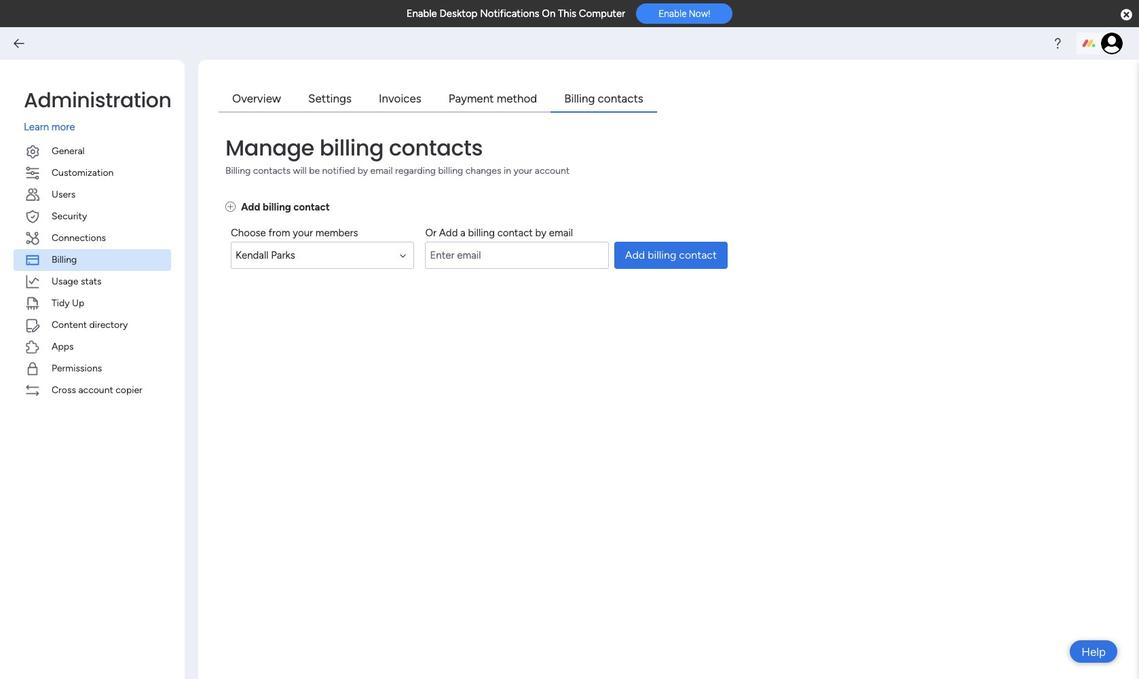 Task type: describe. For each thing, give the bounding box(es) containing it.
kendall parks image
[[1102, 33, 1123, 54]]

regarding
[[395, 165, 436, 176]]

payment method
[[449, 92, 537, 105]]

contacts inside billing contacts link
[[598, 92, 644, 105]]

add billing contact inside 'button'
[[625, 249, 717, 261]]

1 horizontal spatial email
[[549, 227, 573, 239]]

overview
[[232, 92, 281, 105]]

method
[[497, 92, 537, 105]]

payment
[[449, 92, 494, 105]]

will
[[293, 165, 307, 176]]

settings
[[308, 92, 352, 105]]

choose
[[231, 227, 266, 239]]

customization
[[52, 167, 114, 178]]

enable for enable now!
[[659, 8, 687, 19]]

permissions
[[52, 362, 102, 374]]

be
[[309, 165, 320, 176]]

0 vertical spatial add billing contact
[[241, 201, 330, 213]]

from
[[269, 227, 290, 239]]

or
[[425, 227, 437, 239]]

enable for enable desktop notifications on this computer
[[407, 7, 437, 20]]

by inside manage billing contacts billing contacts will be notified by email regarding billing changes in your account
[[358, 165, 368, 176]]

email inside manage billing contacts billing contacts will be notified by email regarding billing changes in your account
[[371, 165, 393, 176]]

contact inside add billing contact 'button'
[[679, 249, 717, 261]]

settings link
[[295, 87, 365, 112]]

this
[[558, 7, 577, 20]]

1 vertical spatial account
[[78, 384, 113, 396]]

cross
[[52, 384, 76, 396]]

users
[[52, 188, 76, 200]]

0 vertical spatial contact
[[294, 201, 330, 213]]

more
[[51, 121, 75, 133]]

1 horizontal spatial contact
[[498, 227, 533, 239]]

stats
[[81, 275, 102, 287]]

overview link
[[219, 87, 295, 112]]

help
[[1082, 645, 1106, 658]]

enable desktop notifications on this computer
[[407, 7, 626, 20]]

account inside manage billing contacts billing contacts will be notified by email regarding billing changes in your account
[[535, 165, 570, 176]]

0 vertical spatial add
[[241, 201, 260, 213]]

Enter name text field
[[231, 242, 415, 269]]

Enter email text field
[[425, 242, 609, 269]]

desktop
[[440, 7, 478, 20]]

add billing contact button
[[615, 242, 728, 269]]

invoices
[[379, 92, 422, 105]]

billing contacts link
[[551, 87, 657, 112]]

copier
[[116, 384, 142, 396]]

up
[[72, 297, 84, 309]]



Task type: vqa. For each thing, say whether or not it's contained in the screenshot.
bottommost Add
yes



Task type: locate. For each thing, give the bounding box(es) containing it.
2 horizontal spatial billing
[[565, 92, 595, 105]]

2 vertical spatial contact
[[679, 249, 717, 261]]

billing
[[565, 92, 595, 105], [225, 165, 251, 176], [52, 254, 77, 265]]

0 vertical spatial your
[[514, 165, 533, 176]]

cross account copier
[[52, 384, 142, 396]]

dapulse plus image
[[225, 201, 236, 213]]

1 horizontal spatial add
[[439, 227, 458, 239]]

payment method link
[[435, 87, 551, 112]]

0 horizontal spatial by
[[358, 165, 368, 176]]

a
[[461, 227, 466, 239]]

invoices link
[[365, 87, 435, 112]]

enable
[[407, 7, 437, 20], [659, 8, 687, 19]]

apps
[[52, 341, 74, 352]]

your right from
[[293, 227, 313, 239]]

choose from your members
[[231, 227, 358, 239]]

tidy up
[[52, 297, 84, 309]]

0 horizontal spatial contacts
[[253, 165, 291, 176]]

email
[[371, 165, 393, 176], [549, 227, 573, 239]]

0 horizontal spatial add
[[241, 201, 260, 213]]

content directory
[[52, 319, 128, 330]]

None text field
[[231, 242, 415, 269]]

1 horizontal spatial contacts
[[389, 132, 483, 163]]

0 vertical spatial account
[[535, 165, 570, 176]]

2 horizontal spatial contacts
[[598, 92, 644, 105]]

1 horizontal spatial account
[[535, 165, 570, 176]]

1 vertical spatial your
[[293, 227, 313, 239]]

by right notified
[[358, 165, 368, 176]]

1 vertical spatial email
[[549, 227, 573, 239]]

add billing contact
[[241, 201, 330, 213], [625, 249, 717, 261]]

manage
[[225, 132, 314, 163]]

0 horizontal spatial add billing contact
[[241, 201, 330, 213]]

your
[[514, 165, 533, 176], [293, 227, 313, 239]]

billing inside 'button'
[[648, 249, 677, 261]]

billing contacts
[[565, 92, 644, 105]]

1 vertical spatial by
[[536, 227, 547, 239]]

general
[[52, 145, 85, 157]]

usage
[[52, 275, 78, 287]]

account
[[535, 165, 570, 176], [78, 384, 113, 396]]

2 vertical spatial billing
[[52, 254, 77, 265]]

your right in
[[514, 165, 533, 176]]

by
[[358, 165, 368, 176], [536, 227, 547, 239]]

contacts
[[598, 92, 644, 105], [389, 132, 483, 163], [253, 165, 291, 176]]

tidy
[[52, 297, 70, 309]]

billing inside manage billing contacts billing contacts will be notified by email regarding billing changes in your account
[[225, 165, 251, 176]]

0 vertical spatial email
[[371, 165, 393, 176]]

or add a billing contact by email
[[425, 227, 573, 239]]

enable now! button
[[637, 4, 733, 24]]

changes
[[466, 165, 502, 176]]

1 horizontal spatial by
[[536, 227, 547, 239]]

1 horizontal spatial your
[[514, 165, 533, 176]]

manage billing contacts billing contacts will be notified by email regarding billing changes in your account
[[225, 132, 570, 176]]

1 vertical spatial add billing contact
[[625, 249, 717, 261]]

directory
[[89, 319, 128, 330]]

computer
[[579, 7, 626, 20]]

1 horizontal spatial billing
[[225, 165, 251, 176]]

0 horizontal spatial billing
[[52, 254, 77, 265]]

0 horizontal spatial email
[[371, 165, 393, 176]]

enable left now!
[[659, 8, 687, 19]]

0 vertical spatial by
[[358, 165, 368, 176]]

notified
[[322, 165, 355, 176]]

billing right method
[[565, 92, 595, 105]]

billing inside billing contacts link
[[565, 92, 595, 105]]

billing for billing
[[52, 254, 77, 265]]

enable now!
[[659, 8, 711, 19]]

contact
[[294, 201, 330, 213], [498, 227, 533, 239], [679, 249, 717, 261]]

back to workspace image
[[12, 37, 26, 50]]

in
[[504, 165, 511, 176]]

account right in
[[535, 165, 570, 176]]

add inside 'button'
[[625, 249, 645, 261]]

0 horizontal spatial your
[[293, 227, 313, 239]]

your inside manage billing contacts billing contacts will be notified by email regarding billing changes in your account
[[514, 165, 533, 176]]

billing
[[320, 132, 384, 163], [438, 165, 463, 176], [263, 201, 291, 213], [468, 227, 495, 239], [648, 249, 677, 261]]

billing for billing contacts
[[565, 92, 595, 105]]

now!
[[689, 8, 711, 19]]

connections
[[52, 232, 106, 243]]

1 vertical spatial add
[[439, 227, 458, 239]]

notifications
[[480, 7, 540, 20]]

1 vertical spatial billing
[[225, 165, 251, 176]]

learn
[[24, 121, 49, 133]]

0 horizontal spatial enable
[[407, 7, 437, 20]]

help button
[[1071, 640, 1118, 663]]

0 vertical spatial contacts
[[598, 92, 644, 105]]

0 vertical spatial billing
[[565, 92, 595, 105]]

by up enter email text field
[[536, 227, 547, 239]]

1 horizontal spatial enable
[[659, 8, 687, 19]]

billing up dapulse plus image
[[225, 165, 251, 176]]

usage stats
[[52, 275, 102, 287]]

email up enter email text field
[[549, 227, 573, 239]]

billing up usage on the top left of page
[[52, 254, 77, 265]]

members
[[316, 227, 358, 239]]

add
[[241, 201, 260, 213], [439, 227, 458, 239], [625, 249, 645, 261]]

dapulse close image
[[1121, 8, 1133, 22]]

2 horizontal spatial add
[[625, 249, 645, 261]]

administration learn more
[[24, 86, 171, 133]]

email left regarding
[[371, 165, 393, 176]]

on
[[542, 7, 556, 20]]

learn more link
[[24, 120, 171, 135]]

content
[[52, 319, 87, 330]]

2 horizontal spatial contact
[[679, 249, 717, 261]]

enable inside enable now! button
[[659, 8, 687, 19]]

1 vertical spatial contacts
[[389, 132, 483, 163]]

1 horizontal spatial add billing contact
[[625, 249, 717, 261]]

0 horizontal spatial account
[[78, 384, 113, 396]]

help image
[[1051, 37, 1065, 50]]

1 vertical spatial contact
[[498, 227, 533, 239]]

security
[[52, 210, 87, 222]]

2 vertical spatial contacts
[[253, 165, 291, 176]]

enable left desktop
[[407, 7, 437, 20]]

2 vertical spatial add
[[625, 249, 645, 261]]

administration
[[24, 86, 171, 115]]

0 horizontal spatial contact
[[294, 201, 330, 213]]

account down permissions
[[78, 384, 113, 396]]



